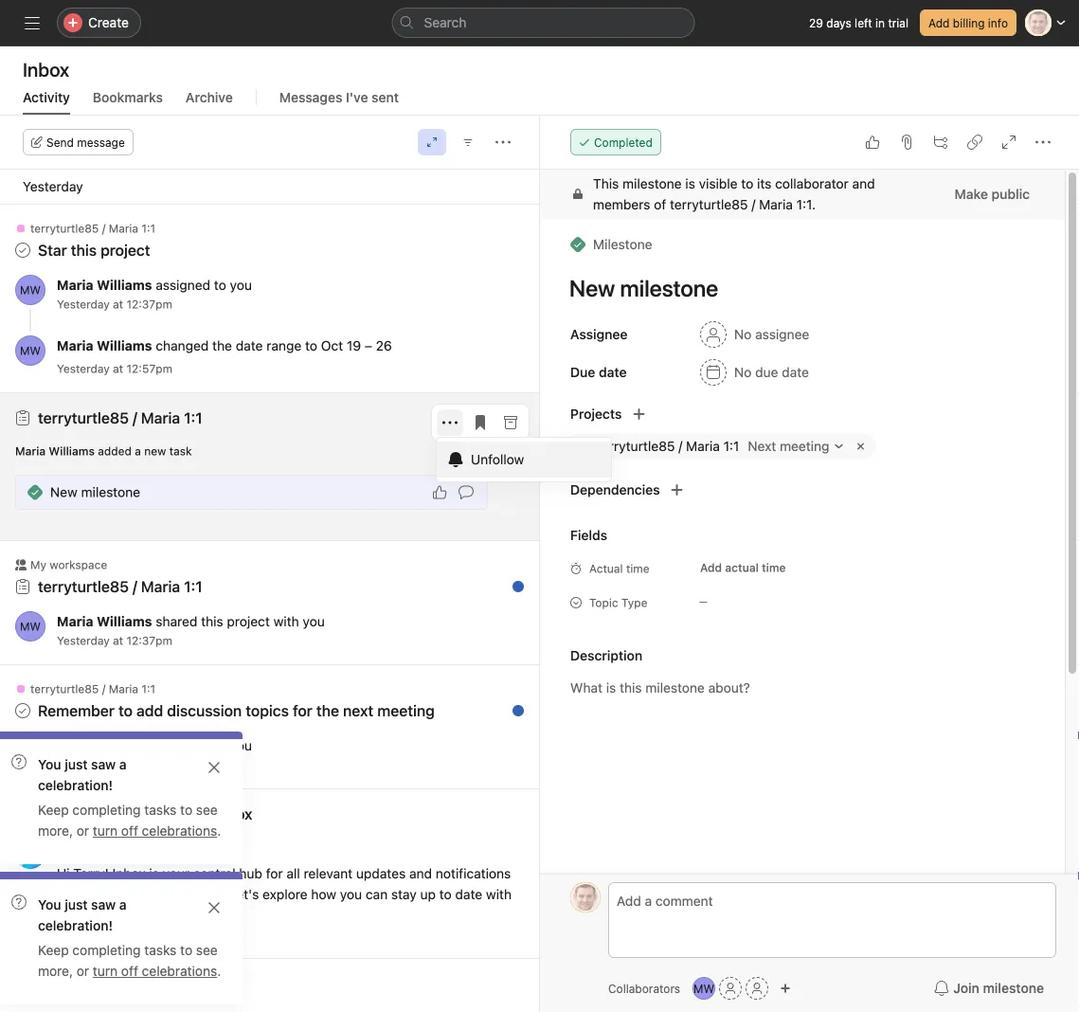 Task type: vqa. For each thing, say whether or not it's contained in the screenshot.
second turn off celebrations . from the bottom of the page
yes



Task type: locate. For each thing, give the bounding box(es) containing it.
is
[[686, 176, 696, 192], [149, 866, 159, 882]]

keep completing tasks to see more, or up terry!
[[38, 803, 218, 839]]

you down remember on the bottom left of the page
[[38, 757, 61, 773]]

to inside this milestone is visible to its collaborator and members of terryturtle85 / maria 1:1.
[[742, 176, 754, 192]]

1 vertical spatial keep completing tasks to see more, or
[[38, 943, 218, 979]]

let's down hub
[[229, 887, 259, 903]]

1 horizontal spatial and
[[410, 866, 432, 882]]

to right up
[[440, 887, 452, 903]]

turn off celebrations button up central
[[93, 823, 217, 839]]

1 at from the top
[[113, 298, 123, 311]]

you down hi
[[38, 897, 61, 913]]

0 vertical spatial saw
[[91, 757, 116, 773]]

2 vertical spatial milestone
[[984, 981, 1045, 996]]

1 horizontal spatial milestone
[[623, 176, 682, 192]]

add billing info
[[929, 16, 1009, 29]]

maria williams link down this project
[[57, 277, 152, 293]]

add inside button
[[929, 16, 950, 29]]

to inside maria williams changed the date range to oct 19 – 26 yesterday at 12:57pm
[[305, 338, 318, 354]]

mw inside new milestone dialog
[[694, 982, 715, 996]]

add or remove collaborators image
[[780, 983, 792, 995]]

1 vertical spatial let's
[[229, 887, 259, 903]]

description
[[571, 648, 643, 664]]

2 maria williams assigned to you yesterday at 12:37pm from the top
[[57, 738, 252, 772]]

no inside dropdown button
[[735, 365, 752, 380]]

see down projects.
[[196, 943, 218, 959]]

at down this project
[[113, 298, 123, 311]]

0 vertical spatial and
[[853, 176, 876, 192]]

1 vertical spatial archive
[[30, 969, 72, 982]]

0 vertical spatial more,
[[38, 823, 73, 839]]

remove image
[[854, 439, 869, 454]]

workspace
[[50, 558, 107, 572]]

maria williams link
[[57, 277, 152, 293], [57, 338, 152, 354], [57, 614, 152, 630], [57, 738, 152, 754]]

1 12:37pm from the top
[[127, 298, 172, 311]]

0 horizontal spatial add
[[701, 561, 723, 575]]

days
[[827, 16, 852, 29]]

terryturtle85 up maria williams added a new task
[[38, 409, 129, 427]]

1 vertical spatial add
[[701, 561, 723, 575]]

add left billing
[[929, 16, 950, 29]]

0 vertical spatial close image
[[207, 760, 222, 776]]

no left the due
[[735, 365, 752, 380]]

fields button
[[540, 522, 608, 549]]

and
[[853, 176, 876, 192], [410, 866, 432, 882], [142, 887, 165, 903]]

with
[[274, 614, 299, 630], [486, 887, 512, 903]]

expand sidebar image
[[25, 15, 40, 30]]

1 keep completing tasks to see more, or from the top
[[38, 803, 218, 839]]

2 turn off celebrations button from the top
[[93, 964, 217, 979]]

turn off celebrations . up central
[[93, 823, 221, 839]]

you up maria williams changed the date range to oct 19 – 26 yesterday at 12:57pm at top left
[[230, 277, 252, 293]]

2 horizontal spatial and
[[853, 176, 876, 192]]

with right up
[[486, 887, 512, 903]]

date left range
[[236, 338, 263, 354]]

keep completing tasks to see more, or down inbox.
[[38, 943, 218, 979]]

assigned for 4th maria williams link
[[156, 738, 211, 754]]

terryturtle85 up "star"
[[30, 222, 99, 235]]

1 vertical spatial maria williams assigned to you yesterday at 12:37pm
[[57, 738, 252, 772]]

1 horizontal spatial the
[[317, 702, 339, 720]]

1 horizontal spatial archive
[[186, 90, 233, 105]]

terryturtle85 / maria 1:1
[[30, 222, 156, 235], [38, 409, 203, 427], [597, 439, 740, 454], [30, 683, 156, 696]]

turn off celebrations button down projects.
[[93, 964, 217, 979]]

at
[[113, 298, 123, 311], [113, 362, 123, 375], [113, 634, 123, 648], [113, 759, 123, 772], [113, 928, 123, 941]]

milestone right join
[[984, 981, 1045, 996]]

turn off celebrations button
[[93, 823, 217, 839], [93, 964, 217, 979]]

you just saw a celebration!
[[38, 757, 127, 794], [38, 897, 127, 934]]

a left new
[[135, 445, 141, 458]]

you down remember to add discussion topics for the next meeting
[[230, 738, 252, 754]]

–
[[365, 338, 373, 354]]

0 vertical spatial turn
[[93, 823, 118, 839]]

1 vertical spatial no
[[735, 365, 752, 380]]

0 vertical spatial let's
[[38, 805, 72, 823]]

explore left how
[[263, 887, 308, 903]]

yesterday down star this project
[[57, 298, 110, 311]]

terryturtle85 / maria 1:1 up remember on the bottom left of the page
[[30, 683, 156, 696]]

2 horizontal spatial date
[[782, 365, 810, 380]]

all down inbox.
[[75, 969, 87, 982]]

time inside dropdown button
[[762, 561, 786, 575]]

1 vertical spatial close image
[[207, 901, 222, 916]]

close image
[[207, 760, 222, 776], [207, 901, 222, 916]]

inbox.
[[57, 908, 94, 923]]

archive all notifications
[[30, 969, 159, 982]]

on
[[57, 887, 72, 903]]

let's inside yeti hi terry! inbox is your central hub for all relevant updates and notifications on your tasks and projects.  let's explore how you can stay up to date with inbox. yesterday at 12:37pm
[[229, 887, 259, 903]]

1 vertical spatial tasks
[[106, 887, 139, 903]]

maria inside 'maria williams shared this project with you yesterday at 12:37pm'
[[57, 614, 93, 630]]

explore inside yeti hi terry! inbox is your central hub for all relevant updates and notifications on your tasks and projects.  let's explore how you can stay up to date with inbox. yesterday at 12:37pm
[[263, 887, 308, 903]]

all inside button
[[75, 969, 87, 982]]

. down projects.
[[217, 964, 221, 979]]

1 vertical spatial keep
[[38, 943, 69, 959]]

1 horizontal spatial inbox
[[112, 866, 146, 882]]

williams inside maria williams changed the date range to oct 19 – 26 yesterday at 12:57pm
[[97, 338, 152, 354]]

2 vertical spatial date
[[456, 887, 483, 903]]

4 12:37pm from the top
[[127, 928, 172, 941]]

more, down inbox.
[[38, 964, 73, 979]]

mw for third maria williams link from the bottom of the page
[[20, 344, 41, 357]]

stay
[[392, 887, 417, 903]]

left
[[855, 16, 873, 29]]

0 horizontal spatial inbox
[[23, 58, 69, 80]]

1 horizontal spatial notifications
[[436, 866, 511, 882]]

terryturtle85 down 'add to projects' icon at the right of the page
[[597, 439, 675, 454]]

2 vertical spatial a
[[119, 897, 127, 913]]

archive for archive all notifications
[[30, 969, 72, 982]]

tt button
[[571, 883, 601, 913]]

send message
[[46, 136, 125, 149]]

2 celebrations from the top
[[142, 964, 217, 979]]

/
[[752, 197, 756, 212], [102, 222, 106, 235], [133, 409, 137, 427], [679, 439, 683, 454], [133, 578, 137, 596], [102, 683, 106, 696]]

0 vertical spatial off
[[121, 823, 138, 839]]

notifications inside button
[[90, 969, 159, 982]]

1 maria williams assigned to you yesterday at 12:37pm from the top
[[57, 277, 252, 311]]

1 vertical spatial and
[[410, 866, 432, 882]]

add actual time
[[701, 561, 786, 575]]

1 keep from the top
[[38, 803, 69, 818]]

3 at from the top
[[113, 634, 123, 648]]

0 vertical spatial all
[[287, 866, 300, 882]]

1 turn off celebrations . from the top
[[93, 823, 221, 839]]

asana inbox
[[167, 805, 253, 823]]

williams for 4th maria williams link
[[97, 738, 152, 754]]

and left projects.
[[142, 887, 165, 903]]

turn off celebrations button for 1st close image from the bottom
[[93, 964, 217, 979]]

inbox up activity
[[23, 58, 69, 80]]

you just saw a celebration! down remember on the bottom left of the page
[[38, 757, 127, 794]]

2 keep from the top
[[38, 943, 69, 959]]

mw for 1st maria williams link from the top
[[20, 283, 41, 297]]

range
[[267, 338, 302, 354]]

terryturtle85
[[670, 197, 749, 212], [30, 222, 99, 235], [38, 409, 129, 427], [597, 439, 675, 454], [38, 578, 129, 596], [30, 683, 99, 696]]

to left its
[[742, 176, 754, 192]]

more,
[[38, 823, 73, 839], [38, 964, 73, 979]]

williams down terryturtle85 / maria 1:1
[[97, 614, 152, 630]]

1 vertical spatial or
[[77, 964, 89, 979]]

5 at from the top
[[113, 928, 123, 941]]

the right the changed at the left top
[[212, 338, 232, 354]]

0 vertical spatial or
[[77, 823, 89, 839]]

archive for archive
[[186, 90, 233, 105]]

maria williams link up '12:57pm'
[[57, 338, 152, 354]]

no due date button
[[692, 356, 818, 390]]

0 vertical spatial for
[[293, 702, 313, 720]]

your down terry!
[[76, 887, 103, 903]]

1 horizontal spatial let's
[[229, 887, 259, 903]]

terryturtle85 inside this milestone is visible to its collaborator and members of terryturtle85 / maria 1:1.
[[670, 197, 749, 212]]

completing up archive all notifications
[[72, 943, 141, 959]]

0 horizontal spatial and
[[142, 887, 165, 903]]

add for add billing info
[[929, 16, 950, 29]]

hi
[[57, 866, 70, 882]]

add billing info button
[[921, 9, 1017, 36]]

add left actual
[[701, 561, 723, 575]]

terryturtle85 / maria 1:1 up star this project
[[30, 222, 156, 235]]

3 12:37pm from the top
[[127, 759, 172, 772]]

yesterday inside 'maria williams shared this project with you yesterday at 12:37pm'
[[57, 634, 110, 648]]

archive link
[[186, 90, 233, 115]]

full screen image
[[1002, 135, 1017, 150]]

1 vertical spatial turn off celebrations .
[[93, 964, 221, 979]]

yesterday
[[23, 179, 83, 194], [57, 298, 110, 311], [57, 362, 110, 375], [57, 634, 110, 648], [57, 759, 110, 772], [57, 928, 110, 941]]

all inside yeti hi terry! inbox is your central hub for all relevant updates and notifications on your tasks and projects.  let's explore how you can stay up to date with inbox. yesterday at 12:37pm
[[287, 866, 300, 882]]

0 vertical spatial you just saw a celebration!
[[38, 757, 127, 794]]

keep
[[38, 803, 69, 818], [38, 943, 69, 959]]

maria left next
[[687, 439, 720, 454]]

maria williams changed the date range to oct 19 – 26 yesterday at 12:57pm
[[57, 338, 392, 375]]

no for no due date
[[735, 365, 752, 380]]

public
[[992, 186, 1031, 202]]

to inside yeti hi terry! inbox is your central hub for all relevant updates and notifications on your tasks and projects.  let's explore how you can stay up to date with inbox. yesterday at 12:37pm
[[440, 887, 452, 903]]

archive inside button
[[30, 969, 72, 982]]

1 horizontal spatial add
[[929, 16, 950, 29]]

0 vertical spatial date
[[236, 338, 263, 354]]

williams
[[97, 277, 152, 293], [97, 338, 152, 354], [49, 445, 95, 458], [97, 614, 152, 630], [97, 738, 152, 754]]

2 celebration! from the top
[[38, 918, 113, 934]]

is left visible
[[686, 176, 696, 192]]

0 horizontal spatial notifications
[[90, 969, 159, 982]]

2 vertical spatial tasks
[[144, 943, 177, 959]]

1 turn off celebrations button from the top
[[93, 823, 217, 839]]

at inside yeti hi terry! inbox is your central hub for all relevant updates and notifications on your tasks and projects.  let's explore how you can stay up to date with inbox. yesterday at 12:37pm
[[113, 928, 123, 941]]

your left "asana inbox" at bottom left
[[132, 805, 164, 823]]

add inside dropdown button
[[701, 561, 723, 575]]

turn down inbox.
[[93, 964, 118, 979]]

1 vertical spatial notifications
[[90, 969, 159, 982]]

2 horizontal spatial milestone
[[984, 981, 1045, 996]]

1 vertical spatial off
[[121, 964, 138, 979]]

archive all notifications button
[[0, 960, 539, 992]]

0 vertical spatial see
[[196, 803, 218, 818]]

this
[[594, 176, 619, 192]]

0 likes. click to like this task image
[[866, 135, 881, 150]]

milestone inside button
[[984, 981, 1045, 996]]

date right the due
[[782, 365, 810, 380]]

turn off celebrations . down projects.
[[93, 964, 221, 979]]

0 vertical spatial turn off celebrations .
[[93, 823, 221, 839]]

0 vertical spatial .
[[217, 823, 221, 839]]

to
[[742, 176, 754, 192], [214, 277, 226, 293], [305, 338, 318, 354], [118, 702, 133, 720], [214, 738, 226, 754], [180, 803, 193, 818], [440, 887, 452, 903], [180, 943, 193, 959]]

0 vertical spatial milestone
[[623, 176, 682, 192]]

1 vertical spatial is
[[149, 866, 159, 882]]

12:37pm up let's explore your asana inbox
[[127, 759, 172, 772]]

0 vertical spatial your
[[132, 805, 164, 823]]

time
[[762, 561, 786, 575], [627, 562, 650, 576]]

you just saw a celebration! down terry!
[[38, 897, 127, 934]]

maria williams assigned to you yesterday at 12:37pm up the changed at the left top
[[57, 277, 252, 311]]

info
[[989, 16, 1009, 29]]

0 vertical spatial archive
[[186, 90, 233, 105]]

central
[[193, 866, 236, 882]]

completed button
[[571, 129, 662, 155]]

saw down terry!
[[91, 897, 116, 913]]

a right inbox.
[[119, 897, 127, 913]]

0 horizontal spatial with
[[274, 614, 299, 630]]

saw down remember on the bottom left of the page
[[91, 757, 116, 773]]

0 horizontal spatial the
[[212, 338, 232, 354]]

tasks up projects.
[[144, 803, 177, 818]]

0 horizontal spatial for
[[266, 866, 283, 882]]

1 vertical spatial celebration!
[[38, 918, 113, 934]]

/ left "1:1."
[[752, 197, 756, 212]]

my
[[30, 558, 46, 572]]

2 assigned from the top
[[156, 738, 211, 754]]

all left relevant
[[287, 866, 300, 882]]

1 vertical spatial milestone
[[81, 484, 140, 500]]

2 vertical spatial and
[[142, 887, 165, 903]]

new
[[50, 484, 78, 500]]

add subtask image
[[934, 135, 949, 150]]

the inside maria williams changed the date range to oct 19 – 26 yesterday at 12:57pm
[[212, 338, 232, 354]]

2 12:37pm from the top
[[127, 634, 172, 648]]

Completed milestone checkbox
[[27, 485, 43, 500]]

add for add actual time
[[701, 561, 723, 575]]

yesterday down terryturtle85 / maria 1:1
[[57, 634, 110, 648]]

with inside yeti hi terry! inbox is your central hub for all relevant updates and notifications on your tasks and projects.  let's explore how you can stay up to date with inbox. yesterday at 12:37pm
[[486, 887, 512, 903]]

williams for 1st maria williams link from the top
[[97, 277, 152, 293]]

1:1 up task
[[184, 409, 203, 427]]

more actions for this task image
[[1036, 135, 1051, 150]]

yesterday up 'terryturtle85 / maria 1:1' link
[[57, 362, 110, 375]]

celebration!
[[38, 778, 113, 794], [38, 918, 113, 934]]

0 horizontal spatial time
[[627, 562, 650, 576]]

0 vertical spatial completing
[[72, 803, 141, 818]]

12:37pm
[[127, 298, 172, 311], [127, 634, 172, 648], [127, 759, 172, 772], [127, 928, 172, 941]]

send message button
[[23, 129, 133, 155]]

2 turn from the top
[[93, 964, 118, 979]]

all
[[287, 866, 300, 882], [75, 969, 87, 982]]

maria down workspace
[[57, 614, 93, 630]]

and down 0 likes. click to like this task image
[[853, 176, 876, 192]]

due date
[[571, 365, 627, 380]]

or down inbox.
[[77, 964, 89, 979]]

2 close image from the top
[[207, 901, 222, 916]]

12:37pm down shared
[[127, 634, 172, 648]]

1 vertical spatial all
[[75, 969, 87, 982]]

1 saw from the top
[[91, 757, 116, 773]]

2 no from the top
[[735, 365, 752, 380]]

0 vertical spatial keep completing tasks to see more, or
[[38, 803, 218, 839]]

date
[[236, 338, 263, 354], [782, 365, 810, 380], [456, 887, 483, 903]]

turn off celebrations button for 1st close image from the top
[[93, 823, 217, 839]]

0 vertical spatial keep
[[38, 803, 69, 818]]

explore
[[76, 805, 128, 823], [263, 887, 308, 903]]

you
[[230, 277, 252, 293], [303, 614, 325, 630], [230, 738, 252, 754], [340, 887, 362, 903]]

0 vertical spatial turn off celebrations button
[[93, 823, 217, 839]]

1 celebration! from the top
[[38, 778, 113, 794]]

next meeting button
[[744, 436, 850, 457]]

1 close image from the top
[[207, 760, 222, 776]]

main content containing this milestone is visible to its collaborator and members of terryturtle85 / maria 1:1.
[[540, 170, 1066, 1013]]

1 vertical spatial completing
[[72, 943, 141, 959]]

more, up "yeti" at the bottom of page
[[38, 823, 73, 839]]

no inside 'dropdown button'
[[735, 327, 752, 342]]

to down discussion
[[214, 738, 226, 754]]

yesterday down send
[[23, 179, 83, 194]]

the right topics
[[317, 702, 339, 720]]

celebration! down on
[[38, 918, 113, 934]]

its
[[758, 176, 772, 192]]

0 vertical spatial celebration!
[[38, 778, 113, 794]]

1 vertical spatial you just saw a celebration!
[[38, 897, 127, 934]]

0 vertical spatial assigned
[[156, 277, 211, 293]]

1 vertical spatial you
[[38, 897, 61, 913]]

projects button
[[540, 399, 622, 430]]

your up projects.
[[163, 866, 190, 882]]

mw button for third maria williams link from the bottom of the page
[[15, 336, 46, 366]]

1 no from the top
[[735, 327, 752, 342]]

join milestone
[[954, 981, 1045, 996]]

1 vertical spatial assigned
[[156, 738, 211, 754]]

main content
[[540, 170, 1066, 1013]]

0 horizontal spatial archive
[[30, 969, 72, 982]]

collaborator
[[776, 176, 849, 192]]

search button
[[392, 8, 695, 38]]

1 vertical spatial more,
[[38, 964, 73, 979]]

1 vertical spatial date
[[782, 365, 810, 380]]

maria williams assigned to you yesterday at 12:37pm
[[57, 277, 252, 311], [57, 738, 252, 772]]

0 vertical spatial notifications
[[436, 866, 511, 882]]

at left '12:57pm'
[[113, 362, 123, 375]]

1 celebrations from the top
[[142, 823, 217, 839]]

yesterday inside maria williams changed the date range to oct 19 – 26 yesterday at 12:57pm
[[57, 362, 110, 375]]

1 horizontal spatial is
[[686, 176, 696, 192]]

/ left maria 1:1
[[133, 578, 137, 596]]

mw button for 4th maria williams link
[[15, 736, 46, 766]]

0 vertical spatial maria williams assigned to you yesterday at 12:37pm
[[57, 277, 252, 311]]

at up let's explore your asana inbox
[[113, 759, 123, 772]]

2 at from the top
[[113, 362, 123, 375]]

1 you from the top
[[38, 757, 61, 773]]

milestone inside this milestone is visible to its collaborator and members of terryturtle85 / maria 1:1.
[[623, 176, 682, 192]]

0 vertical spatial a
[[135, 445, 141, 458]]

archive right bookmarks
[[186, 90, 233, 105]]

1 vertical spatial .
[[217, 964, 221, 979]]

to left oct
[[305, 338, 318, 354]]

0 vertical spatial no
[[735, 327, 752, 342]]

2 saw from the top
[[91, 897, 116, 913]]

1 vertical spatial with
[[486, 887, 512, 903]]

0 vertical spatial celebrations
[[142, 823, 217, 839]]

0 horizontal spatial date
[[236, 338, 263, 354]]

0 horizontal spatial explore
[[76, 805, 128, 823]]

1 horizontal spatial all
[[287, 866, 300, 882]]

1 vertical spatial for
[[266, 866, 283, 882]]

0 vertical spatial with
[[274, 614, 299, 630]]

maria up 'terryturtle85 / maria 1:1' link
[[57, 338, 93, 354]]

2 or from the top
[[77, 964, 89, 979]]

1 vertical spatial explore
[[263, 887, 308, 903]]

see up central
[[196, 803, 218, 818]]

0 vertical spatial the
[[212, 338, 232, 354]]

1 assigned from the top
[[156, 277, 211, 293]]

let's
[[38, 805, 72, 823], [229, 887, 259, 903]]

0 horizontal spatial let's
[[38, 805, 72, 823]]

fields
[[571, 528, 608, 543]]

2 you just saw a celebration! from the top
[[38, 897, 127, 934]]

yesterday down inbox.
[[57, 928, 110, 941]]

0 vertical spatial add
[[929, 16, 950, 29]]

maria williams link down remember on the bottom left of the page
[[57, 738, 152, 754]]

1 horizontal spatial time
[[762, 561, 786, 575]]

1 vertical spatial a
[[119, 757, 127, 773]]

0 comments image
[[459, 485, 474, 500]]

and up up
[[410, 866, 432, 882]]

completing up "yeti" at the bottom of page
[[72, 803, 141, 818]]

terryturtle85 / maria 1:1 down 'add to projects' icon at the right of the page
[[597, 439, 740, 454]]

mw button for 1st maria williams link from the top
[[15, 275, 46, 305]]

0 horizontal spatial all
[[75, 969, 87, 982]]

1 horizontal spatial explore
[[263, 887, 308, 903]]

williams inside 'maria williams shared this project with you yesterday at 12:37pm'
[[97, 614, 152, 630]]

2 off from the top
[[121, 964, 138, 979]]

is inside this milestone is visible to its collaborator and members of terryturtle85 / maria 1:1.
[[686, 176, 696, 192]]

maria williams added a new task
[[15, 445, 192, 458]]

at up archive all notifications
[[113, 928, 123, 941]]

assigned for 1st maria williams link from the top
[[156, 277, 211, 293]]

turn off celebrations .
[[93, 823, 221, 839], [93, 964, 221, 979]]

1 . from the top
[[217, 823, 221, 839]]

1 horizontal spatial date
[[456, 887, 483, 903]]

2 you from the top
[[38, 897, 61, 913]]

you left can
[[340, 887, 362, 903]]

yeti
[[57, 841, 80, 857]]

1 horizontal spatial with
[[486, 887, 512, 903]]

with inside 'maria williams shared this project with you yesterday at 12:37pm'
[[274, 614, 299, 630]]

for right topics
[[293, 702, 313, 720]]

or up "yeti" at the bottom of page
[[77, 823, 89, 839]]

terryturtle85 down visible
[[670, 197, 749, 212]]

0 vertical spatial is
[[686, 176, 696, 192]]

off
[[121, 823, 138, 839], [121, 964, 138, 979]]



Task type: describe. For each thing, give the bounding box(es) containing it.
inbox inside yeti hi terry! inbox is your central hub for all relevant updates and notifications on your tasks and projects.  let's explore how you can stay up to date with inbox. yesterday at 12:37pm
[[112, 866, 146, 882]]

date inside no due date dropdown button
[[782, 365, 810, 380]]

terryturtle85 / maria 1:1 up added
[[38, 409, 203, 427]]

terry!
[[73, 866, 109, 882]]

mw button for 3rd maria williams link
[[15, 612, 46, 642]]

you inside 'maria williams shared this project with you yesterday at 12:37pm'
[[303, 614, 325, 630]]

tt
[[579, 891, 593, 905]]

add
[[137, 702, 163, 720]]

2 just from the top
[[65, 897, 88, 913]]

2 see from the top
[[196, 943, 218, 959]]

projects.
[[169, 887, 222, 903]]

williams for third maria williams link from the bottom of the page
[[97, 338, 152, 354]]

1 horizontal spatial for
[[293, 702, 313, 720]]

main content inside new milestone dialog
[[540, 170, 1066, 1013]]

1 see from the top
[[196, 803, 218, 818]]

dependencies
[[571, 482, 660, 498]]

williams up new
[[49, 445, 95, 458]]

12:37pm inside 'maria williams shared this project with you yesterday at 12:37pm'
[[127, 634, 172, 648]]

2 more, from the top
[[38, 964, 73, 979]]

search list box
[[392, 8, 695, 38]]

oct
[[321, 338, 343, 354]]

mw for 3rd maria williams link
[[20, 620, 41, 633]]

Task Name text field
[[557, 266, 1043, 310]]

how
[[311, 887, 337, 903]]

2 keep completing tasks to see more, or from the top
[[38, 943, 218, 979]]

actual time
[[590, 562, 650, 576]]

hub
[[239, 866, 263, 882]]

to up maria williams changed the date range to oct 19 – 26 yesterday at 12:57pm at top left
[[214, 277, 226, 293]]

29 days left in trial
[[810, 16, 909, 29]]

create
[[88, 15, 129, 30]]

maria inside this milestone is visible to its collaborator and members of terryturtle85 / maria 1:1.
[[760, 197, 793, 212]]

0 vertical spatial tasks
[[144, 803, 177, 818]]

to up projects.
[[180, 803, 193, 818]]

maria williams shared this project with you yesterday at 12:37pm
[[57, 614, 325, 648]]

26
[[376, 338, 392, 354]]

yesterday inside yeti hi terry! inbox is your central hub for all relevant updates and notifications on your tasks and projects.  let's explore how you can stay up to date with inbox. yesterday at 12:37pm
[[57, 928, 110, 941]]

yesterday down remember on the bottom left of the page
[[57, 759, 110, 772]]

terryturtle85 / maria 1:1 inside main content
[[597, 439, 740, 454]]

activity
[[23, 90, 70, 105]]

at inside maria williams changed the date range to oct 19 – 26 yesterday at 12:57pm
[[113, 362, 123, 375]]

more actions image
[[443, 415, 458, 430]]

make public button
[[943, 177, 1043, 211]]

1 maria williams link from the top
[[57, 277, 152, 293]]

mw for 4th maria williams link
[[20, 744, 41, 758]]

remember to add discussion topics for the next meeting
[[38, 702, 435, 720]]

maria inside maria williams changed the date range to oct 19 – 26 yesterday at 12:57pm
[[57, 338, 93, 354]]

this
[[201, 614, 223, 630]]

1:1 inside new milestone dialog
[[724, 439, 740, 454]]

create button
[[57, 8, 141, 38]]

0 likes. click to like this task image
[[432, 485, 448, 500]]

maria up this project
[[109, 222, 138, 235]]

/ up this project
[[102, 222, 106, 235]]

4 at from the top
[[113, 759, 123, 772]]

milestone for join
[[984, 981, 1045, 996]]

/ up maria williams added a new task
[[133, 409, 137, 427]]

terryturtle85 down workspace
[[38, 578, 129, 596]]

maria down remember on the bottom left of the page
[[57, 738, 93, 754]]

no assignee button
[[692, 318, 819, 352]]

next meeting
[[748, 439, 830, 454]]

collaborators
[[609, 982, 681, 996]]

this milestone is visible to its collaborator and members of terryturtle85 / maria 1:1.
[[594, 176, 876, 212]]

sent
[[372, 90, 399, 105]]

1:1 up this project
[[142, 222, 156, 235]]

archive notification image
[[503, 563, 519, 578]]

discussion
[[167, 702, 242, 720]]

/ up add dependencies icon at right top
[[679, 439, 683, 454]]

billing
[[954, 16, 986, 29]]

milestone for this
[[623, 176, 682, 192]]

1 or from the top
[[77, 823, 89, 839]]

/ inside this milestone is visible to its collaborator and members of terryturtle85 / maria 1:1.
[[752, 197, 756, 212]]

milestone for new
[[81, 484, 140, 500]]

maria up new
[[141, 409, 180, 427]]

meeting
[[780, 439, 830, 454]]

let's explore your asana inbox
[[38, 805, 253, 823]]

1 vertical spatial your
[[163, 866, 190, 882]]

tasks inside yeti hi terry! inbox is your central hub for all relevant updates and notifications on your tasks and projects.  let's explore how you can stay up to date with inbox. yesterday at 12:37pm
[[106, 887, 139, 903]]

message
[[77, 136, 125, 149]]

2 . from the top
[[217, 964, 221, 979]]

next
[[748, 439, 777, 454]]

terryturtle85 / maria 1:1
[[38, 578, 203, 596]]

2 turn off celebrations . from the top
[[93, 964, 221, 979]]

messages i've sent link
[[279, 90, 399, 115]]

remove from bookmarks image
[[473, 415, 488, 430]]

2 vertical spatial your
[[76, 887, 103, 903]]

— button
[[692, 589, 806, 615]]

bookmarks
[[93, 90, 163, 105]]

star this project
[[38, 241, 150, 259]]

3 maria williams link from the top
[[57, 614, 152, 630]]

—
[[700, 596, 708, 607]]

join milestone button
[[923, 972, 1057, 1006]]

new milestone dialog
[[540, 116, 1080, 1013]]

in
[[876, 16, 886, 29]]

unfollow menu item
[[437, 442, 612, 478]]

1:1 up the add
[[142, 683, 156, 696]]

actual
[[726, 561, 759, 575]]

assignee
[[571, 327, 628, 342]]

12:57pm
[[127, 362, 173, 375]]

up
[[421, 887, 436, 903]]

task
[[169, 445, 192, 458]]

maria up the add
[[109, 683, 138, 696]]

maria up completed milestone checkbox
[[15, 445, 46, 458]]

1 off from the top
[[121, 823, 138, 839]]

my workspace
[[30, 558, 107, 572]]

1 turn from the top
[[93, 823, 118, 839]]

0 vertical spatial explore
[[76, 805, 128, 823]]

add dependencies image
[[670, 483, 685, 498]]

milestone
[[594, 237, 653, 252]]

updates
[[356, 866, 406, 882]]

messages
[[279, 90, 343, 105]]

19
[[347, 338, 361, 354]]

williams for 3rd maria williams link
[[97, 614, 152, 630]]

is inside yeti hi terry! inbox is your central hub for all relevant updates and notifications on your tasks and projects.  let's explore how you can stay up to date with inbox. yesterday at 12:37pm
[[149, 866, 159, 882]]

type
[[622, 596, 648, 610]]

you inside yeti hi terry! inbox is your central hub for all relevant updates and notifications on your tasks and projects.  let's explore how you can stay up to date with inbox. yesterday at 12:37pm
[[340, 887, 362, 903]]

notifications inside yeti hi terry! inbox is your central hub for all relevant updates and notifications on your tasks and projects.  let's explore how you can stay up to date with inbox. yesterday at 12:37pm
[[436, 866, 511, 882]]

2 completing from the top
[[72, 943, 141, 959]]

assignee
[[756, 327, 810, 342]]

maria williams assigned to you yesterday at 12:37pm for 1st maria williams link from the top
[[57, 277, 252, 311]]

2 maria williams link from the top
[[57, 338, 152, 354]]

maria williams assigned to you yesterday at 12:37pm for 4th maria williams link
[[57, 738, 252, 772]]

new milestone
[[50, 484, 140, 500]]

activity link
[[23, 90, 70, 115]]

send
[[46, 136, 74, 149]]

actual
[[590, 562, 623, 576]]

unfollow
[[471, 452, 525, 467]]

to left the add
[[118, 702, 133, 720]]

maria down star this project
[[57, 277, 93, 293]]

date inside maria williams changed the date range to oct 19 – 26 yesterday at 12:57pm
[[236, 338, 263, 354]]

messages i've sent
[[279, 90, 399, 105]]

attachments: add a file to this task, new milestone image
[[900, 135, 915, 150]]

no for no assignee
[[735, 327, 752, 342]]

1:1.
[[797, 197, 816, 212]]

completed milestone image
[[27, 485, 43, 500]]

changed
[[156, 338, 209, 354]]

no assignee
[[735, 327, 810, 342]]

next meeting
[[343, 702, 435, 720]]

bookmarks link
[[93, 90, 163, 115]]

1 more, from the top
[[38, 823, 73, 839]]

join
[[954, 981, 980, 996]]

12:37pm inside yeti hi terry! inbox is your central hub for all relevant updates and notifications on your tasks and projects.  let's explore how you can stay up to date with inbox. yesterday at 12:37pm
[[127, 928, 172, 941]]

relevant
[[304, 866, 353, 882]]

search
[[424, 15, 467, 30]]

no due date
[[735, 365, 810, 380]]

date inside yeti hi terry! inbox is your central hub for all relevant updates and notifications on your tasks and projects.  let's explore how you can stay up to date with inbox. yesterday at 12:37pm
[[456, 887, 483, 903]]

make
[[955, 186, 989, 202]]

4 maria williams link from the top
[[57, 738, 152, 754]]

archive notification image
[[503, 485, 519, 500]]

and inside this milestone is visible to its collaborator and members of terryturtle85 / maria 1:1.
[[853, 176, 876, 192]]

at inside 'maria williams shared this project with you yesterday at 12:37pm'
[[113, 634, 123, 648]]

terryturtle85 up remember on the bottom left of the page
[[30, 683, 99, 696]]

1 just from the top
[[65, 757, 88, 773]]

29
[[810, 16, 824, 29]]

visible
[[699, 176, 738, 192]]

can
[[366, 887, 388, 903]]

of
[[654, 197, 667, 212]]

topic type
[[590, 596, 648, 610]]

0 vertical spatial inbox
[[23, 58, 69, 80]]

/ up remember on the bottom left of the page
[[102, 683, 106, 696]]

topics
[[246, 702, 289, 720]]

more actions image
[[496, 135, 511, 150]]

1 completing from the top
[[72, 803, 141, 818]]

archive all image
[[503, 415, 519, 430]]

maria 1:1
[[141, 578, 203, 596]]

new
[[144, 445, 166, 458]]

yeti hi terry! inbox is your central hub for all relevant updates and notifications on your tasks and projects.  let's explore how you can stay up to date with inbox. yesterday at 12:37pm
[[57, 841, 516, 941]]

copy milestone link image
[[968, 135, 983, 150]]

1 you just saw a celebration! from the top
[[38, 757, 127, 794]]

completed
[[594, 136, 653, 149]]

add to projects image
[[632, 407, 647, 422]]

i've
[[346, 90, 368, 105]]

to down projects.
[[180, 943, 193, 959]]

for inside yeti hi terry! inbox is your central hub for all relevant updates and notifications on your tasks and projects.  let's explore how you can stay up to date with inbox. yesterday at 12:37pm
[[266, 866, 283, 882]]



